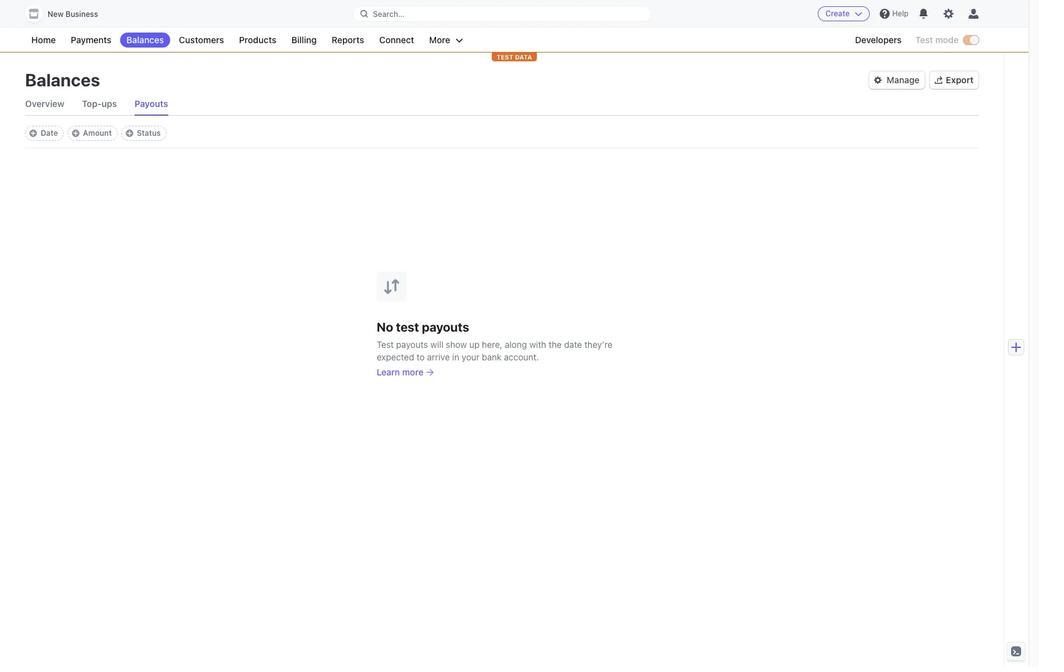 Task type: locate. For each thing, give the bounding box(es) containing it.
new
[[48, 9, 64, 19]]

svg image
[[875, 76, 882, 84]]

create button
[[818, 6, 870, 21]]

add amount image
[[72, 130, 79, 137]]

test mode
[[916, 34, 959, 45]]

test
[[916, 34, 933, 45], [377, 339, 394, 350]]

reports
[[332, 34, 364, 45]]

new business button
[[25, 5, 111, 23]]

test up expected
[[377, 339, 394, 350]]

1 vertical spatial test
[[377, 339, 394, 350]]

connect link
[[373, 33, 421, 48]]

1 vertical spatial balances
[[25, 69, 100, 90]]

test left mode on the right top
[[916, 34, 933, 45]]

learn more
[[377, 367, 424, 377]]

payouts up will
[[422, 320, 469, 334]]

reports link
[[326, 33, 371, 48]]

1 horizontal spatial balances
[[127, 34, 164, 45]]

tab list
[[25, 93, 979, 116]]

payouts
[[422, 320, 469, 334], [396, 339, 428, 350]]

manage link
[[870, 71, 925, 89]]

test for test payouts will show up here, along with the date they're expected to arrive in your bank account.
[[377, 339, 394, 350]]

payouts up to
[[396, 339, 428, 350]]

billing
[[292, 34, 317, 45]]

create
[[826, 9, 850, 18]]

toolbar
[[25, 126, 166, 141]]

1 vertical spatial payouts
[[396, 339, 428, 350]]

more
[[402, 367, 424, 377]]

manage
[[887, 74, 920, 85]]

to
[[417, 352, 425, 362]]

search…
[[373, 9, 405, 18]]

0 horizontal spatial test
[[377, 339, 394, 350]]

tab list containing overview
[[25, 93, 979, 116]]

developers
[[855, 34, 902, 45]]

balances up overview
[[25, 69, 100, 90]]

test inside test payouts will show up here, along with the date they're expected to arrive in your bank account.
[[377, 339, 394, 350]]

0 vertical spatial balances
[[127, 34, 164, 45]]

amount
[[83, 128, 112, 138]]

in
[[452, 352, 460, 362]]

no test payouts
[[377, 320, 469, 334]]

connect
[[379, 34, 414, 45]]

payouts inside test payouts will show up here, along with the date they're expected to arrive in your bank account.
[[396, 339, 428, 350]]

Search… search field
[[353, 6, 651, 22]]

0 horizontal spatial balances
[[25, 69, 100, 90]]

new business
[[48, 9, 98, 19]]

data
[[515, 53, 532, 61]]

1 horizontal spatial test
[[916, 34, 933, 45]]

0 vertical spatial test
[[916, 34, 933, 45]]

customers link
[[173, 33, 230, 48]]

balances right payments
[[127, 34, 164, 45]]

payments link
[[65, 33, 118, 48]]

they're
[[585, 339, 613, 350]]

status
[[137, 128, 161, 138]]

balances
[[127, 34, 164, 45], [25, 69, 100, 90]]

help button
[[875, 4, 914, 24]]

payouts
[[135, 98, 168, 109]]

expected
[[377, 352, 414, 362]]

test
[[396, 320, 419, 334]]

customers
[[179, 34, 224, 45]]

0 vertical spatial payouts
[[422, 320, 469, 334]]



Task type: vqa. For each thing, say whether or not it's contained in the screenshot.
in
yes



Task type: describe. For each thing, give the bounding box(es) containing it.
overview link
[[25, 93, 64, 115]]

test
[[497, 53, 514, 61]]

account.
[[504, 352, 539, 362]]

export button
[[930, 71, 979, 89]]

bank
[[482, 352, 502, 362]]

the
[[549, 339, 562, 350]]

payouts link
[[135, 93, 168, 115]]

test payouts will show up here, along with the date they're expected to arrive in your bank account.
[[377, 339, 613, 362]]

will
[[431, 339, 444, 350]]

top-ups
[[82, 98, 117, 109]]

more
[[429, 34, 451, 45]]

balances link
[[120, 33, 170, 48]]

along
[[505, 339, 527, 350]]

no
[[377, 320, 393, 334]]

home link
[[25, 33, 62, 48]]

overview
[[25, 98, 64, 109]]

your
[[462, 352, 480, 362]]

home
[[31, 34, 56, 45]]

test data
[[497, 53, 532, 61]]

show
[[446, 339, 467, 350]]

with
[[530, 339, 547, 350]]

toolbar containing date
[[25, 126, 166, 141]]

here,
[[482, 339, 503, 350]]

products
[[239, 34, 277, 45]]

date
[[41, 128, 58, 138]]

export
[[946, 74, 974, 85]]

mode
[[936, 34, 959, 45]]

products link
[[233, 33, 283, 48]]

payments
[[71, 34, 111, 45]]

learn more link
[[377, 366, 434, 378]]

test for test mode
[[916, 34, 933, 45]]

add date image
[[29, 130, 37, 137]]

add status image
[[126, 130, 133, 137]]

Search… text field
[[353, 6, 651, 22]]

top-
[[82, 98, 102, 109]]

more button
[[423, 33, 469, 48]]

date
[[564, 339, 582, 350]]

top-ups link
[[82, 93, 117, 115]]

learn
[[377, 367, 400, 377]]

up
[[470, 339, 480, 350]]

arrive
[[427, 352, 450, 362]]

ups
[[102, 98, 117, 109]]

business
[[66, 9, 98, 19]]

billing link
[[285, 33, 323, 48]]

help
[[893, 9, 909, 18]]

developers link
[[849, 33, 908, 48]]

notifications image
[[919, 9, 929, 19]]



